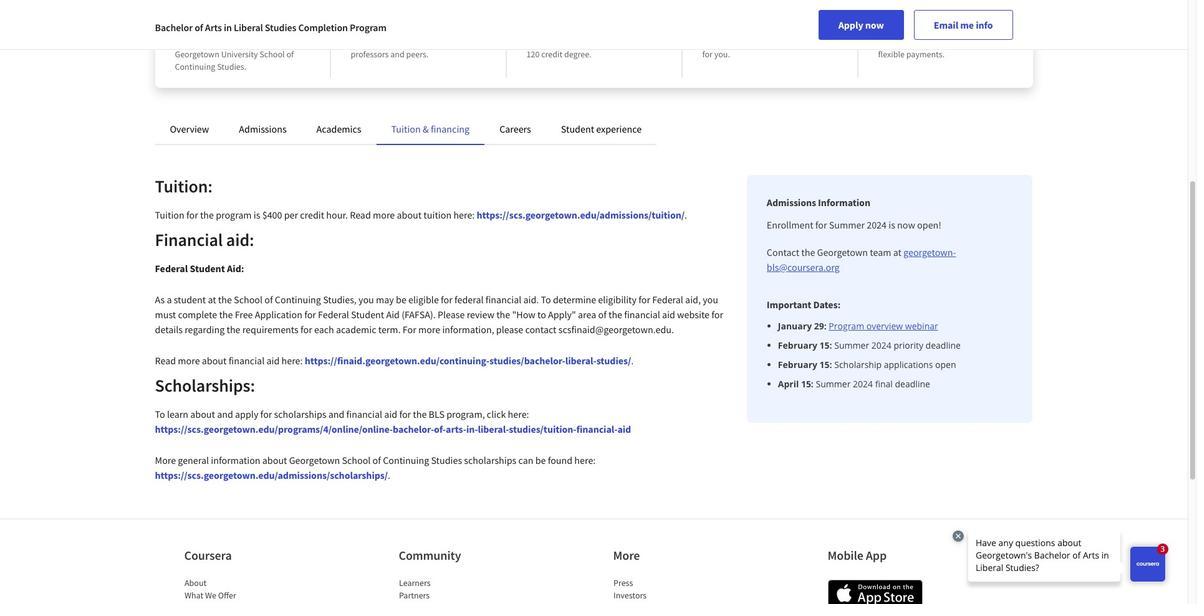 Task type: locate. For each thing, give the bounding box(es) containing it.
the up 'please'
[[496, 309, 510, 321]]

federal
[[155, 263, 188, 275], [652, 294, 683, 306], [318, 309, 349, 321]]

1 horizontal spatial .
[[631, 355, 634, 367]]

0 horizontal spatial tuition
[[424, 209, 452, 221]]

1 vertical spatial february
[[778, 359, 818, 371]]

school down "bachelor of arts in liberal studies completion program"
[[260, 49, 285, 60]]

2 vertical spatial continuing
[[383, 455, 429, 467]]

earn
[[175, 36, 192, 47]]

0 horizontal spatial at
[[208, 294, 216, 306]]

0 horizontal spatial federal
[[155, 263, 188, 275]]

1 horizontal spatial liberal-
[[565, 355, 597, 367]]

student left experience
[[561, 123, 594, 135]]

continuing inside the accredited diploma earn your credential from georgetown university school of continuing studies.
[[175, 61, 215, 72]]

the up bachelor-
[[413, 408, 427, 421]]

list item up the priority
[[778, 320, 1013, 333]]

and left apply
[[217, 408, 233, 421]]

your
[[193, 36, 210, 47]]

admissions information
[[767, 196, 871, 209]]

to inside 'transfer up to 64 credits toward the 120 credit degree.'
[[569, 36, 577, 47]]

credit down transfer
[[541, 49, 563, 60]]

the down 'aid:'
[[218, 294, 232, 306]]

more up scholarships:
[[178, 355, 200, 367]]

important dates:
[[767, 299, 841, 311]]

requirements
[[242, 324, 299, 336]]

area
[[578, 309, 596, 321]]

0 vertical spatial school
[[260, 49, 285, 60]]

student
[[561, 123, 594, 135], [190, 263, 225, 275], [351, 309, 384, 321]]

school for georgetown
[[342, 455, 371, 467]]

2 vertical spatial more
[[178, 355, 200, 367]]

15: right april
[[801, 379, 814, 390]]

0 horizontal spatial admissions
[[239, 123, 287, 135]]

open!
[[917, 219, 942, 231]]

aid.
[[524, 294, 539, 306]]

about inside more general information about georgetown school of continuing studies scholarships can be found here: https://scs.georgetown.edu/admissions/scholarships/ .
[[262, 455, 287, 467]]

school up free
[[234, 294, 263, 306]]

2 vertical spatial student
[[351, 309, 384, 321]]

1 vertical spatial studies
[[431, 455, 462, 467]]

financial up https://scs.georgetown.edu/programs/4/online/online-bachelor-of-arts-in-liberal-studies/tuition-financial-aid link
[[346, 408, 382, 421]]

credit
[[541, 49, 563, 60], [300, 209, 324, 221]]

of right the area
[[598, 309, 607, 321]]

0 vertical spatial february
[[778, 340, 818, 352]]

school
[[260, 49, 285, 60], [234, 294, 263, 306], [342, 455, 371, 467]]

2 horizontal spatial georgetown
[[817, 246, 868, 259]]

continuing
[[175, 61, 215, 72], [275, 294, 321, 306], [383, 455, 429, 467]]

2 horizontal spatial federal
[[652, 294, 683, 306]]

https://scs.georgetown.edu/admissions/scholarships/ link
[[155, 470, 388, 482]]

0 horizontal spatial student
[[190, 263, 225, 275]]

1 horizontal spatial scholarships
[[464, 455, 517, 467]]

completion
[[298, 21, 348, 34]]

georgetown down your
[[175, 49, 219, 60]]

tuition for tuition for the program is $400 per credit hour. read more about tuition here: https://scs.georgetown.edu/admissions/tuition/ .
[[155, 209, 184, 221]]

liberal- down the area
[[565, 355, 597, 367]]

0 vertical spatial tuition
[[965, 36, 989, 47]]

summer
[[829, 219, 865, 231], [835, 340, 869, 352], [816, 379, 851, 390]]

0 vertical spatial at
[[893, 246, 902, 259]]

coursera
[[184, 548, 232, 564]]

0 horizontal spatial you
[[359, 294, 374, 306]]

term.
[[378, 324, 401, 336]]

to inside as a student at the school of continuing studies, you may be eligible for federal financial aid. to determine eligibility for federal aid, you must complete the free application for federal student aid (fafsa). please review the "how to apply" area of the financial aid website for details regarding the requirements for each academic term. for more information, please contact scsfinaid@georgetown.edu.
[[541, 294, 551, 306]]

. for tuition for the program is $400 per credit hour. read more about tuition here: https://scs.georgetown.edu/admissions/tuition/ .
[[685, 209, 687, 221]]

to inside to learn about and apply for scholarships and financial aid for the bls program, click here: https://scs.georgetown.edu/programs/4/online/online-bachelor-of-arts-in-liberal-studies/tuition-financial-aid
[[155, 408, 165, 421]]

0 vertical spatial to
[[541, 294, 551, 306]]

summer down the scholarship
[[816, 379, 851, 390]]

1 vertical spatial tuition
[[155, 209, 184, 221]]

0 vertical spatial student
[[561, 123, 594, 135]]

0 vertical spatial federal
[[155, 263, 188, 275]]

1 horizontal spatial tuition
[[965, 36, 989, 47]]

tuition up financial
[[155, 209, 184, 221]]

the left free
[[219, 309, 233, 321]]

list item down partners
[[399, 602, 505, 605]]

1 horizontal spatial more
[[613, 548, 640, 564]]

0 vertical spatial credit
[[541, 49, 563, 60]]

and inside learn when and where it works best for you.
[[747, 36, 761, 47]]

free
[[235, 309, 253, 321]]

in-
[[466, 423, 478, 436]]

deadline down the applications
[[895, 379, 930, 390]]

0 horizontal spatial scholarships
[[274, 408, 326, 421]]

120
[[527, 49, 540, 60]]

1 vertical spatial to
[[155, 408, 165, 421]]

for up please
[[441, 294, 453, 306]]

1 vertical spatial admissions
[[767, 196, 816, 209]]

1 vertical spatial 2024
[[872, 340, 892, 352]]

now inside button
[[865, 19, 884, 31]]

1 horizontal spatial at
[[893, 246, 902, 259]]

is right program
[[254, 209, 260, 221]]

liberal
[[234, 21, 263, 34]]

website
[[677, 309, 710, 321]]

deadline up open
[[926, 340, 961, 352]]

and right when
[[747, 36, 761, 47]]

is for now
[[889, 219, 895, 231]]

2 vertical spatial federal
[[318, 309, 349, 321]]

1 vertical spatial deadline
[[895, 379, 930, 390]]

now left open!
[[897, 219, 915, 231]]

school for the
[[234, 294, 263, 306]]

more
[[155, 455, 176, 467], [613, 548, 640, 564]]

academics link
[[317, 123, 361, 135]]

more down (fafsa).
[[418, 324, 440, 336]]

1 vertical spatial 15:
[[820, 359, 832, 371]]

for up financial
[[186, 209, 198, 221]]

2024
[[867, 219, 887, 231], [872, 340, 892, 352], [853, 379, 873, 390]]

1 from from the left
[[250, 36, 268, 47]]

0 vertical spatial liberal-
[[565, 355, 597, 367]]

found
[[548, 455, 573, 467]]

april 15: summer 2024 final deadline
[[778, 379, 930, 390]]

2 horizontal spatial continuing
[[383, 455, 429, 467]]

from inside the accredited diploma earn your credential from georgetown university school of continuing studies.
[[250, 36, 268, 47]]

0 vertical spatial admissions
[[239, 123, 287, 135]]

15: left the scholarship
[[820, 359, 832, 371]]

be right can
[[535, 455, 546, 467]]

credit right "per"
[[300, 209, 324, 221]]

summer up the scholarship
[[835, 340, 869, 352]]

application
[[255, 309, 302, 321]]

important
[[767, 299, 812, 311]]

list containing learners
[[399, 577, 505, 605]]

tuition left &
[[391, 123, 421, 135]]

2 vertical spatial summer
[[816, 379, 851, 390]]

studies.
[[217, 61, 246, 72]]

studies right liberal
[[265, 21, 296, 34]]

1 vertical spatial summer
[[835, 340, 869, 352]]

you left may
[[359, 294, 374, 306]]

georgetown up https://scs.georgetown.edu/admissions/scholarships/ link
[[289, 455, 340, 467]]

list item down offer
[[184, 602, 290, 605]]

2 you from the left
[[703, 294, 718, 306]]

list item down the applications
[[778, 378, 1013, 391]]

more left general
[[155, 455, 176, 467]]

bachelor-
[[393, 423, 434, 436]]

1 horizontal spatial now
[[897, 219, 915, 231]]

from down the "diploma"
[[250, 36, 268, 47]]

a
[[167, 294, 172, 306]]

bls
[[429, 408, 445, 421]]

https://scs.georgetown.edu/programs/4/online/online-
[[155, 423, 393, 436]]

financial up "how
[[486, 294, 522, 306]]

1 horizontal spatial to
[[541, 294, 551, 306]]

must
[[155, 309, 176, 321]]

georgetown inside more general information about georgetown school of continuing studies scholarships can be found here: https://scs.georgetown.edu/admissions/scholarships/ .
[[289, 455, 340, 467]]

https://scs.georgetown.edu/admissions/tuition/
[[477, 209, 685, 221]]

learners link
[[399, 578, 430, 589]]

1 vertical spatial continuing
[[275, 294, 321, 306]]

1 vertical spatial more
[[418, 324, 440, 336]]

continuing inside more general information about georgetown school of continuing studies scholarships can be found here: https://scs.georgetown.edu/admissions/scholarships/ .
[[383, 455, 429, 467]]

in up the group
[[390, 19, 400, 34]]

1 horizontal spatial is
[[889, 219, 895, 231]]

1 horizontal spatial student
[[351, 309, 384, 321]]

0 horizontal spatial read
[[155, 355, 176, 367]]

0 vertical spatial deadline
[[926, 340, 961, 352]]

0 vertical spatial to
[[569, 36, 577, 47]]

2 horizontal spatial .
[[685, 209, 687, 221]]

school inside as a student at the school of continuing studies, you may be eligible for federal financial aid. to determine eligibility for federal aid, you must complete the free application for federal student aid (fafsa). please review the "how to apply" area of the financial aid website for details regarding the requirements for each academic term. for more information, please contact scsfinaid@georgetown.edu.
[[234, 294, 263, 306]]

0 vertical spatial more
[[373, 209, 395, 221]]

2 from from the left
[[906, 36, 924, 47]]

from up payments.
[[906, 36, 924, 47]]

georgetown-
[[904, 246, 956, 259]]

list item down the 'investors' link
[[613, 602, 719, 605]]

scholarships up the https://scs.georgetown.edu/programs/4/online/online-
[[274, 408, 326, 421]]

0 horizontal spatial studies
[[265, 21, 296, 34]]

read down 'details'
[[155, 355, 176, 367]]

1 horizontal spatial georgetown
[[289, 455, 340, 467]]

1 horizontal spatial admissions
[[767, 196, 816, 209]]

2024 up team
[[867, 219, 887, 231]]

. inside more general information about georgetown school of continuing studies scholarships can be found here: https://scs.georgetown.edu/admissions/scholarships/ .
[[388, 470, 390, 482]]

2024 down program overview webinar link
[[872, 340, 892, 352]]

1 horizontal spatial tuition
[[391, 123, 421, 135]]

as a student at the school of continuing studies, you may be eligible for federal financial aid. to determine eligibility for federal aid, you must complete the free application for federal student aid (fafsa). please review the "how to apply" area of the financial aid website for details regarding the requirements for each academic term. for more information, please contact scsfinaid@georgetown.edu.
[[155, 294, 723, 336]]

1 vertical spatial liberal-
[[478, 423, 509, 436]]

and down info
[[991, 36, 1005, 47]]

1 vertical spatial program
[[829, 321, 864, 332]]

learn when and where it works best for you.
[[702, 36, 833, 60]]

0 vertical spatial now
[[865, 19, 884, 31]]

apply"
[[548, 309, 576, 321]]

1 vertical spatial scholarships
[[464, 455, 517, 467]]

in left the group
[[379, 36, 386, 47]]

15: for summer 2024 priority deadline
[[820, 340, 832, 352]]

toward
[[616, 36, 642, 47]]

summer for february
[[835, 340, 869, 352]]

0 horizontal spatial $400
[[262, 209, 282, 221]]

list containing press
[[613, 577, 719, 605]]

2024 for final
[[853, 379, 873, 390]]

february down "january"
[[778, 340, 818, 352]]

january
[[778, 321, 812, 332]]

0 vertical spatial georgetown
[[175, 49, 219, 60]]

contact
[[767, 246, 800, 259]]

here: inside more general information about georgetown school of continuing studies scholarships can be found here: https://scs.georgetown.edu/admissions/scholarships/ .
[[575, 455, 596, 467]]

deadline for summer 2024 priority deadline
[[926, 340, 961, 352]]

as
[[155, 294, 165, 306]]

scholarships left can
[[464, 455, 517, 467]]

1 vertical spatial student
[[190, 263, 225, 275]]

deadline for summer 2024 final deadline
[[895, 379, 930, 390]]

and up https://scs.georgetown.edu/programs/4/online/online-bachelor-of-arts-in-liberal-studies/tuition-financial-aid link
[[328, 408, 344, 421]]

the inside to learn about and apply for scholarships and financial aid for the bls program, click here: https://scs.georgetown.edu/programs/4/online/online-bachelor-of-arts-in-liberal-studies/tuition-financial-aid
[[413, 408, 427, 421]]

0 horizontal spatial in
[[224, 21, 232, 34]]

at up complete
[[208, 294, 216, 306]]

school down https://scs.georgetown.edu/programs/4/online/online-bachelor-of-arts-in-liberal-studies/tuition-financial-aid link
[[342, 455, 371, 467]]

regarding
[[185, 324, 225, 336]]

continuing for at
[[275, 294, 321, 306]]

scholarships inside to learn about and apply for scholarships and financial aid for the bls program, click here: https://scs.georgetown.edu/programs/4/online/online-bachelor-of-arts-in-liberal-studies/tuition-financial-aid
[[274, 408, 326, 421]]

summer for april
[[816, 379, 851, 390]]

open
[[935, 359, 956, 371]]

0 horizontal spatial from
[[250, 36, 268, 47]]

from inside $400 usd/credit hour benefit from affordable tuition and flexible payments.
[[906, 36, 924, 47]]

1 horizontal spatial be
[[535, 455, 546, 467]]

1 february from the top
[[778, 340, 818, 352]]

what we offer link
[[184, 591, 236, 602]]

to up contact
[[538, 309, 546, 321]]

$400 up benefit
[[878, 19, 904, 34]]

continuing inside as a student at the school of continuing studies, you may be eligible for federal financial aid. to determine eligibility for federal aid, you must complete the free application for federal student aid (fafsa). please review the "how to apply" area of the financial aid website for details regarding the requirements for each academic term. for more information, please contact scsfinaid@georgetown.edu.
[[275, 294, 321, 306]]

0 vertical spatial more
[[155, 455, 176, 467]]

list containing january 29:
[[772, 320, 1013, 391]]

federal down studies,
[[318, 309, 349, 321]]

more inside as a student at the school of continuing studies, you may be eligible for federal financial aid. to determine eligibility for federal aid, you must complete the free application for federal student aid (fafsa). please review the "how to apply" area of the financial aid website for details regarding the requirements for each academic term. for more information, please contact scsfinaid@georgetown.edu.
[[418, 324, 440, 336]]

more inside more general information about georgetown school of continuing studies scholarships can be found here: https://scs.georgetown.edu/admissions/scholarships/ .
[[155, 455, 176, 467]]

liberal- down click
[[478, 423, 509, 436]]

1 horizontal spatial from
[[906, 36, 924, 47]]

of-
[[434, 423, 446, 436]]

you right aid,
[[703, 294, 718, 306]]

continuing down your
[[175, 61, 215, 72]]

is for $400
[[254, 209, 260, 221]]

2 february from the top
[[778, 359, 818, 371]]

0 vertical spatial continuing
[[175, 61, 215, 72]]

list item down overview
[[778, 339, 1013, 352]]

works
[[794, 36, 816, 47]]

student up academic
[[351, 309, 384, 321]]

student experience link
[[561, 123, 642, 135]]

list item
[[778, 320, 1013, 333], [778, 339, 1013, 352], [778, 359, 1013, 372], [778, 378, 1013, 391], [184, 602, 290, 605], [399, 602, 505, 605], [613, 602, 719, 605]]

more right hour.
[[373, 209, 395, 221]]

february for february 15: summer 2024 priority deadline
[[778, 340, 818, 352]]

group
[[388, 36, 410, 47]]

transfer
[[527, 36, 556, 47]]

liberal-
[[565, 355, 597, 367], [478, 423, 509, 436]]

0 vertical spatial summer
[[829, 219, 865, 231]]

learners partners
[[399, 578, 430, 602]]

1 you from the left
[[359, 294, 374, 306]]

for inside learn when and where it works best for you.
[[702, 49, 713, 60]]

for left each on the bottom of the page
[[301, 324, 312, 336]]

georgetown inside the accredited diploma earn your credential from georgetown university school of continuing studies.
[[175, 49, 219, 60]]

careers link
[[500, 123, 531, 135]]

learners
[[399, 578, 430, 589]]

press investors
[[613, 578, 646, 602]]

0 vertical spatial be
[[396, 294, 406, 306]]

0 horizontal spatial continuing
[[175, 61, 215, 72]]

student left 'aid:'
[[190, 263, 225, 275]]

2 horizontal spatial more
[[418, 324, 440, 336]]

1 horizontal spatial federal
[[318, 309, 349, 321]]

of down https://scs.georgetown.edu/programs/4/online/online-bachelor-of-arts-in-liberal-studies/tuition-financial-aid link
[[373, 455, 381, 467]]

up
[[558, 36, 568, 47]]

0 horizontal spatial georgetown
[[175, 49, 219, 60]]

february up april
[[778, 359, 818, 371]]

studies
[[265, 21, 296, 34], [431, 455, 462, 467]]

list containing about
[[184, 577, 290, 605]]

2 vertical spatial georgetown
[[289, 455, 340, 467]]

aid inside as a student at the school of continuing studies, you may be eligible for federal financial aid. to determine eligibility for federal aid, you must complete the free application for federal student aid (fafsa). please review the "how to apply" area of the financial aid website for details regarding the requirements for each academic term. for more information, please contact scsfinaid@georgetown.edu.
[[662, 309, 675, 321]]

more up press link
[[613, 548, 640, 564]]

program right 29:
[[829, 321, 864, 332]]

0 vertical spatial program
[[350, 21, 387, 34]]

1 horizontal spatial program
[[829, 321, 864, 332]]

1 horizontal spatial you
[[703, 294, 718, 306]]

liberal- inside to learn about and apply for scholarships and financial aid for the bls program, click here: https://scs.georgetown.edu/programs/4/online/online-bachelor-of-arts-in-liberal-studies/tuition-financial-aid
[[478, 423, 509, 436]]

at right team
[[893, 246, 902, 259]]

more for more general information about georgetown school of continuing studies scholarships can be found here: https://scs.georgetown.edu/admissions/scholarships/ .
[[155, 455, 176, 467]]

2 vertical spatial 15:
[[801, 379, 814, 390]]

federal up the a
[[155, 263, 188, 275]]

to right aid.
[[541, 294, 551, 306]]

for up bachelor-
[[399, 408, 411, 421]]

in
[[390, 19, 400, 34], [224, 21, 232, 34], [379, 36, 386, 47]]

2024 for priority
[[872, 340, 892, 352]]

to learn about and apply for scholarships and financial aid for the bls program, click here: https://scs.georgetown.edu/programs/4/online/online-bachelor-of-arts-in-liberal-studies/tuition-financial-aid
[[155, 408, 631, 436]]

admissions link
[[239, 123, 287, 135]]

0 horizontal spatial now
[[865, 19, 884, 31]]

0 vertical spatial 15:
[[820, 340, 832, 352]]

february for february 15: scholarship applications open
[[778, 359, 818, 371]]

aid
[[662, 309, 675, 321], [267, 355, 280, 367], [384, 408, 397, 421], [618, 423, 631, 436]]

and down the group
[[391, 49, 405, 60]]

1 horizontal spatial continuing
[[275, 294, 321, 306]]

summer down 'information'
[[829, 219, 865, 231]]

be inside as a student at the school of continuing studies, you may be eligible for federal financial aid. to determine eligibility for federal aid, you must complete the free application for federal student aid (fafsa). please review the "how to apply" area of the financial aid website for details regarding the requirements for each academic term. for more information, please contact scsfinaid@georgetown.edu.
[[396, 294, 406, 306]]

georgetown down enrollment for summer 2024 is now open!
[[817, 246, 868, 259]]

0 horizontal spatial be
[[396, 294, 406, 306]]

now up benefit
[[865, 19, 884, 31]]

investors link
[[613, 591, 646, 602]]

continuing up application on the bottom left of page
[[275, 294, 321, 306]]

list
[[772, 320, 1013, 391], [184, 577, 290, 605], [399, 577, 505, 605], [613, 577, 719, 605]]

to
[[569, 36, 577, 47], [538, 309, 546, 321]]

1 vertical spatial tuition
[[424, 209, 452, 221]]

0 vertical spatial 2024
[[867, 219, 887, 231]]

to left learn at the left bottom
[[155, 408, 165, 421]]

apply now
[[839, 19, 884, 31]]

the
[[643, 36, 655, 47], [200, 209, 214, 221], [801, 246, 815, 259], [218, 294, 232, 306], [219, 309, 233, 321], [496, 309, 510, 321], [609, 309, 622, 321], [227, 324, 240, 336], [413, 408, 427, 421]]

0 horizontal spatial is
[[254, 209, 260, 221]]

be inside more general information about georgetown school of continuing studies scholarships can be found here: https://scs.georgetown.edu/admissions/scholarships/ .
[[535, 455, 546, 467]]

1 vertical spatial be
[[535, 455, 546, 467]]

deadline
[[926, 340, 961, 352], [895, 379, 930, 390]]

discussions
[[411, 36, 453, 47]]

$400
[[878, 19, 904, 34], [262, 209, 282, 221]]

in right arts
[[224, 21, 232, 34]]

team
[[870, 246, 891, 259]]

1 horizontal spatial credit
[[541, 49, 563, 60]]

best
[[817, 36, 833, 47]]

to left 64
[[569, 36, 577, 47]]

admissions for admissions
[[239, 123, 287, 135]]

continuing down bachelor-
[[383, 455, 429, 467]]

school inside more general information about georgetown school of continuing studies scholarships can be found here: https://scs.georgetown.edu/admissions/scholarships/ .
[[342, 455, 371, 467]]

0 horizontal spatial .
[[388, 470, 390, 482]]

the right 'toward'
[[643, 36, 655, 47]]

2024 down february 15: scholarship applications open
[[853, 379, 873, 390]]

affordable
[[926, 36, 963, 47]]

of down "bachelor of arts in liberal studies completion program"
[[286, 49, 294, 60]]

2 vertical spatial school
[[342, 455, 371, 467]]

university
[[221, 49, 258, 60]]

the inside 'transfer up to 64 credits toward the 120 credit degree.'
[[643, 36, 655, 47]]

scholarships inside more general information about georgetown school of continuing studies scholarships can be found here: https://scs.georgetown.edu/admissions/scholarships/ .
[[464, 455, 517, 467]]

1 horizontal spatial in
[[379, 36, 386, 47]]

read right hour.
[[350, 209, 371, 221]]

0 vertical spatial $400
[[878, 19, 904, 34]]

academics
[[317, 123, 361, 135]]

0 horizontal spatial more
[[155, 455, 176, 467]]

1 horizontal spatial to
[[569, 36, 577, 47]]

enrollment
[[767, 219, 814, 231]]



Task type: describe. For each thing, give the bounding box(es) containing it.
info
[[976, 19, 993, 31]]

aid:
[[226, 229, 254, 251]]

taught
[[351, 19, 388, 34]]

when
[[725, 36, 745, 47]]

here: inside to learn about and apply for scholarships and financial aid for the bls program, click here: https://scs.georgetown.edu/programs/4/online/online-bachelor-of-arts-in-liberal-studies/tuition-financial-aid
[[508, 408, 529, 421]]

for right eligibility
[[639, 294, 650, 306]]

for up each on the bottom of the page
[[304, 309, 316, 321]]

list item up "final"
[[778, 359, 1013, 372]]

credit inside 'transfer up to 64 credits toward the 120 credit degree.'
[[541, 49, 563, 60]]

georgetown- bls@coursera.org
[[767, 246, 956, 274]]

for down admissions information
[[816, 219, 827, 231]]

final
[[875, 379, 893, 390]]

overview
[[867, 321, 903, 332]]

eligible
[[408, 294, 439, 306]]

the up financial aid:
[[200, 209, 214, 221]]

it
[[787, 36, 792, 47]]

offer
[[218, 591, 236, 602]]

we
[[205, 591, 216, 602]]

accredited diploma earn your credential from georgetown university school of continuing studies.
[[175, 19, 294, 72]]

2024 for is
[[867, 219, 887, 231]]

benefit
[[878, 36, 905, 47]]

15: for scholarship applications open
[[820, 359, 832, 371]]

0 horizontal spatial program
[[350, 21, 387, 34]]

1 vertical spatial federal
[[652, 294, 683, 306]]

financial-
[[577, 423, 618, 436]]

&
[[423, 123, 429, 135]]

aid,
[[685, 294, 701, 306]]

for
[[403, 324, 416, 336]]

april
[[778, 379, 799, 390]]

64
[[579, 36, 587, 47]]

to inside as a student at the school of continuing studies, you may be eligible for federal financial aid. to determine eligibility for federal aid, you must complete the free application for federal student aid (fafsa). please review the "how to apply" area of the financial aid website for details regarding the requirements for each academic term. for more information, please contact scsfinaid@georgetown.edu.
[[538, 309, 546, 321]]

school inside the accredited diploma earn your credential from georgetown university school of continuing studies.
[[260, 49, 285, 60]]

careers
[[500, 123, 531, 135]]

list for coursera
[[184, 577, 290, 605]]

overview link
[[170, 123, 209, 135]]

tuition for tuition & financing
[[391, 123, 421, 135]]

admissions for admissions information
[[767, 196, 816, 209]]

1 vertical spatial credit
[[300, 209, 324, 221]]

2 horizontal spatial in
[[390, 19, 400, 34]]

and inside taught in english engage in group discussions with professors and peers.
[[391, 49, 405, 60]]

mobile app
[[828, 548, 887, 564]]

each
[[314, 324, 334, 336]]

1 vertical spatial georgetown
[[817, 246, 868, 259]]

email me info button
[[914, 10, 1013, 40]]

for up the https://scs.georgetown.edu/programs/4/online/online-
[[260, 408, 272, 421]]

hour
[[966, 19, 991, 34]]

list item containing april 15:
[[778, 378, 1013, 391]]

program inside list item
[[829, 321, 864, 332]]

press link
[[613, 578, 633, 589]]

for right website
[[712, 309, 723, 321]]

aid
[[386, 309, 400, 321]]

press
[[613, 578, 633, 589]]

accredited
[[175, 19, 231, 34]]

continuing for about
[[383, 455, 429, 467]]

at inside as a student at the school of continuing studies, you may be eligible for federal financial aid. to determine eligibility for federal aid, you must complete the free application for federal student aid (fafsa). please review the "how to apply" area of the financial aid website for details regarding the requirements for each academic term. for more information, please contact scsfinaid@georgetown.edu.
[[208, 294, 216, 306]]

program,
[[447, 408, 485, 421]]

1 vertical spatial read
[[155, 355, 176, 367]]

program
[[216, 209, 252, 221]]

studies/tuition-
[[509, 423, 577, 436]]

2 horizontal spatial student
[[561, 123, 594, 135]]

be for can
[[535, 455, 546, 467]]

about inside to learn about and apply for scholarships and financial aid for the bls program, click here: https://scs.georgetown.edu/programs/4/online/online-bachelor-of-arts-in-liberal-studies/tuition-financial-aid
[[190, 408, 215, 421]]

about what we offer
[[184, 578, 236, 602]]

0 vertical spatial studies
[[265, 21, 296, 34]]

with
[[455, 36, 471, 47]]

apply
[[235, 408, 258, 421]]

student inside as a student at the school of continuing studies, you may be eligible for federal financial aid. to determine eligibility for federal aid, you must complete the free application for federal student aid (fafsa). please review the "how to apply" area of the financial aid website for details regarding the requirements for each academic term. for more information, please contact scsfinaid@georgetown.edu.
[[351, 309, 384, 321]]

download on the app store image
[[828, 581, 923, 605]]

29:
[[814, 321, 827, 332]]

federal student aid:
[[155, 263, 244, 275]]

diploma
[[234, 19, 278, 34]]

review
[[467, 309, 495, 321]]

scholarships:
[[155, 375, 255, 397]]

bachelor of arts in liberal studies completion program
[[155, 21, 387, 34]]

determine
[[553, 294, 596, 306]]

click
[[487, 408, 506, 421]]

arts
[[205, 21, 222, 34]]

$400 inside $400 usd/credit hour benefit from affordable tuition and flexible payments.
[[878, 19, 904, 34]]

of up application on the bottom left of page
[[265, 294, 273, 306]]

list item containing january 29:
[[778, 320, 1013, 333]]

arts-
[[446, 423, 466, 436]]

contact the georgetown team at
[[767, 246, 904, 259]]

1 vertical spatial $400
[[262, 209, 282, 221]]

learn
[[702, 36, 723, 47]]

15: for summer 2024 final deadline
[[801, 379, 814, 390]]

0 horizontal spatial more
[[178, 355, 200, 367]]

tuition:
[[155, 175, 213, 198]]

https://scs.georgetown.edu/admissions/scholarships/
[[155, 470, 388, 482]]

federal
[[455, 294, 484, 306]]

details
[[155, 324, 183, 336]]

usd/credit
[[906, 19, 963, 34]]

information,
[[442, 324, 494, 336]]

about link
[[184, 578, 206, 589]]

the down free
[[227, 324, 240, 336]]

financial down eligibility
[[624, 309, 660, 321]]

be for may
[[396, 294, 406, 306]]

please
[[496, 324, 523, 336]]

of inside the accredited diploma earn your credential from georgetown university school of continuing studies.
[[286, 49, 294, 60]]

contact
[[525, 324, 557, 336]]

list for more
[[613, 577, 719, 605]]

the up bls@coursera.org
[[801, 246, 815, 259]]

studies inside more general information about georgetown school of continuing studies scholarships can be found here: https://scs.georgetown.edu/admissions/scholarships/ .
[[431, 455, 462, 467]]

email me info
[[934, 19, 993, 31]]

of inside more general information about georgetown school of continuing studies scholarships can be found here: https://scs.georgetown.edu/admissions/scholarships/ .
[[373, 455, 381, 467]]

february 15: scholarship applications open
[[778, 359, 956, 371]]

financial inside to learn about and apply for scholarships and financial aid for the bls program, click here: https://scs.georgetown.edu/programs/4/online/online-bachelor-of-arts-in-liberal-studies/tuition-financial-aid
[[346, 408, 382, 421]]

tuition inside $400 usd/credit hour benefit from affordable tuition and flexible payments.
[[965, 36, 989, 47]]

studies/
[[597, 355, 631, 367]]

and inside $400 usd/credit hour benefit from affordable tuition and flexible payments.
[[991, 36, 1005, 47]]

professors
[[351, 49, 389, 60]]

me
[[961, 19, 974, 31]]

of left arts
[[195, 21, 203, 34]]

partners link
[[399, 591, 430, 602]]

webinar
[[905, 321, 938, 332]]

1 horizontal spatial more
[[373, 209, 395, 221]]

financial down the "requirements"
[[229, 355, 265, 367]]

academic
[[336, 324, 376, 336]]

. for more general information about georgetown school of continuing studies scholarships can be found here: https://scs.georgetown.edu/admissions/scholarships/ .
[[388, 470, 390, 482]]

information
[[818, 196, 871, 209]]

scsfinaid@georgetown.edu.
[[559, 324, 674, 336]]

more for more
[[613, 548, 640, 564]]

the up scsfinaid@georgetown.edu.
[[609, 309, 622, 321]]

summer for enrollment
[[829, 219, 865, 231]]

what
[[184, 591, 203, 602]]

experience
[[596, 123, 642, 135]]

https://finaid.georgetown.edu/continuing-
[[305, 355, 490, 367]]

priority
[[894, 340, 924, 352]]

degree.
[[564, 49, 592, 60]]

january 29: program overview webinar
[[778, 321, 938, 332]]

credits
[[589, 36, 614, 47]]

1 horizontal spatial read
[[350, 209, 371, 221]]

partners
[[399, 591, 430, 602]]

list for community
[[399, 577, 505, 605]]

community
[[399, 548, 461, 564]]

payments.
[[907, 49, 945, 60]]

scholarship
[[835, 359, 882, 371]]



Task type: vqa. For each thing, say whether or not it's contained in the screenshot.
Page Navigation navigation on the bottom of page
no



